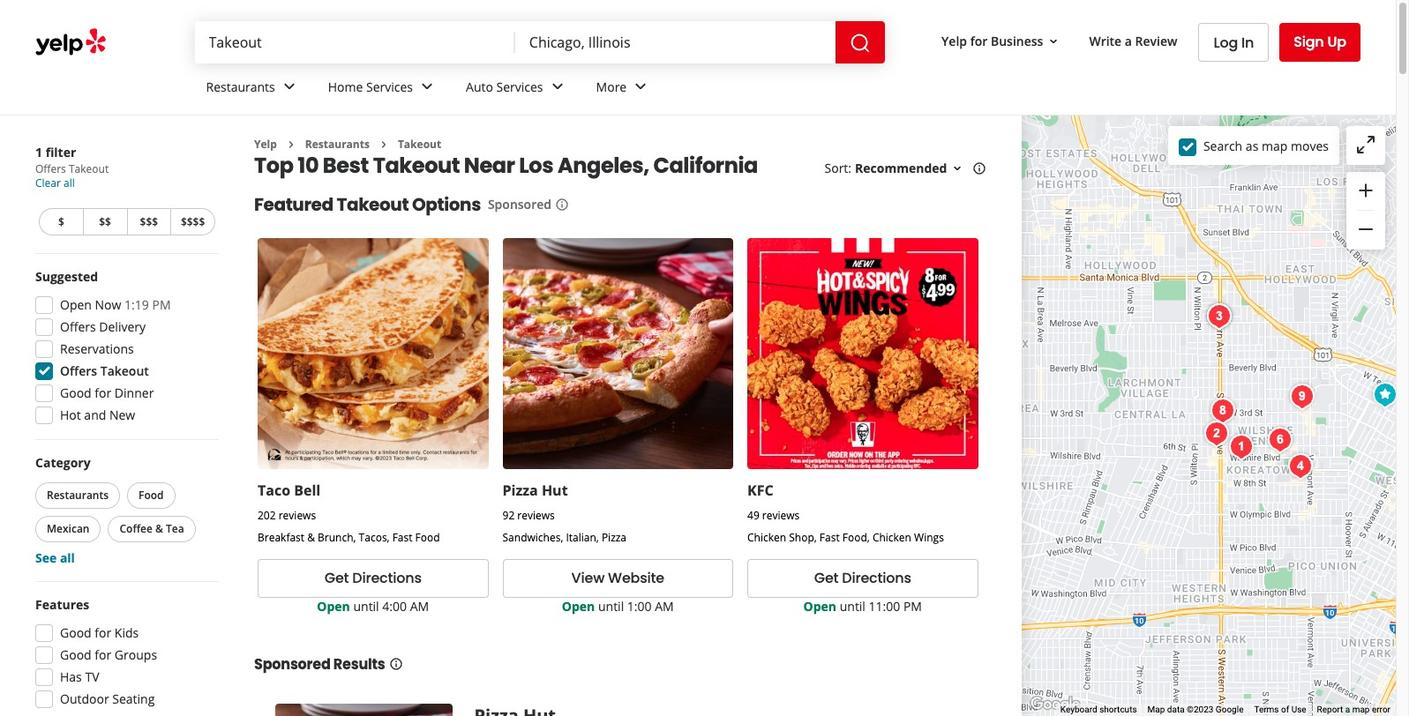 Task type: describe. For each thing, give the bounding box(es) containing it.
good for good for groups
[[60, 647, 91, 663]]

seating
[[112, 691, 155, 708]]

services for home services
[[366, 78, 413, 95]]

reviews for view
[[517, 508, 555, 523]]

1
[[35, 144, 42, 161]]

24 chevron down v2 image for more
[[630, 76, 651, 97]]

1 chicken from the left
[[747, 530, 786, 545]]

0 horizontal spatial 16 info v2 image
[[389, 657, 403, 671]]

zoom out image
[[1355, 219, 1376, 240]]

offers for offers takeout
[[60, 363, 97, 379]]

4:00
[[382, 598, 407, 615]]

sponsored results
[[254, 655, 385, 675]]

tacos,
[[359, 530, 390, 545]]

open until 1:00 am
[[562, 598, 674, 615]]

until for bell
[[353, 598, 379, 615]]

for for kids
[[95, 625, 111, 641]]

results
[[333, 655, 385, 675]]

keyboard shortcuts
[[1060, 705, 1137, 715]]

tea
[[166, 521, 184, 536]]

$$$$
[[181, 214, 205, 229]]

until for hut
[[598, 598, 624, 615]]

map data ©2023 google
[[1147, 705, 1244, 715]]

california
[[653, 151, 758, 180]]

1 vertical spatial restaurants link
[[305, 137, 370, 152]]

wings
[[914, 530, 944, 545]]

error
[[1372, 705, 1391, 715]]

1 horizontal spatial pizza
[[602, 530, 626, 545]]

log in link
[[1199, 23, 1269, 62]]

chd mandu la image
[[1263, 422, 1298, 457]]

yelp for yelp link
[[254, 137, 277, 152]]

map for moves
[[1262, 137, 1288, 154]]

more link
[[582, 64, 665, 115]]

features
[[35, 596, 89, 613]]

restaurants for restaurants 'button'
[[47, 488, 109, 503]]

get for bell
[[324, 569, 349, 589]]

recommended button
[[855, 160, 965, 177]]

gengis khan image
[[1202, 299, 1237, 334]]

10
[[298, 151, 319, 180]]

map for error
[[1352, 705, 1370, 715]]

get directions for 49
[[814, 569, 911, 589]]

open until 4:00 am
[[317, 598, 429, 615]]

202
[[258, 508, 276, 523]]

shop,
[[789, 530, 817, 545]]

24 chevron down v2 image for home services
[[416, 76, 438, 97]]

use
[[1291, 705, 1306, 715]]

los
[[519, 151, 553, 180]]

get for 49
[[814, 569, 838, 589]]

mexican button
[[35, 516, 101, 543]]

open now 1:19 pm
[[60, 296, 171, 313]]

see
[[35, 550, 57, 566]]

dinner
[[115, 385, 154, 401]]

food inside taco bell 202 reviews breakfast & brunch, tacos, fast food
[[415, 530, 440, 545]]

home services link
[[314, 64, 452, 115]]

0 horizontal spatial pizza
[[502, 481, 538, 500]]

yelp link
[[254, 137, 277, 152]]

suggested
[[35, 268, 98, 285]]

open for taco bell
[[317, 598, 350, 615]]

takeout inside 1 filter offers takeout clear all
[[69, 161, 109, 176]]

map
[[1147, 705, 1165, 715]]

49
[[747, 508, 759, 523]]

terms of use link
[[1254, 705, 1306, 715]]

angeles,
[[558, 151, 649, 180]]

best
[[323, 151, 369, 180]]

business categories element
[[192, 64, 1361, 115]]

taco bell image
[[1368, 377, 1403, 412]]

offers delivery
[[60, 319, 146, 335]]

hot and new
[[60, 407, 135, 424]]

kids
[[115, 625, 139, 641]]

clear all link
[[35, 176, 75, 191]]

business
[[991, 32, 1043, 49]]

$$$$ button
[[171, 208, 215, 236]]

none field near
[[529, 33, 821, 52]]

google image
[[1026, 693, 1085, 716]]

& inside taco bell 202 reviews breakfast & brunch, tacos, fast food
[[307, 530, 315, 545]]

sort:
[[825, 160, 851, 177]]

sponsored for sponsored
[[488, 196, 551, 213]]

good for good for kids
[[60, 625, 91, 641]]

Near text field
[[529, 33, 821, 52]]

16 chevron down v2 image
[[951, 162, 965, 176]]

directions for taco bell
[[352, 569, 422, 589]]

$
[[58, 214, 64, 229]]

report a map error link
[[1317, 705, 1391, 715]]

sponsored for sponsored results
[[254, 655, 330, 675]]

mexican
[[47, 521, 90, 536]]

terms
[[1254, 705, 1279, 715]]

log
[[1214, 32, 1238, 52]]

$$ button
[[83, 208, 127, 236]]

the kimbap image
[[1205, 393, 1241, 428]]

1:19
[[125, 296, 149, 313]]

a for write
[[1125, 32, 1132, 49]]

reservations
[[60, 341, 134, 357]]

tip's house image
[[1199, 416, 1235, 451]]

am for website
[[655, 598, 674, 615]]

good for kids
[[60, 625, 139, 641]]

see all button
[[35, 550, 75, 566]]

brunch,
[[318, 530, 356, 545]]

has tv
[[60, 669, 99, 686]]

of
[[1281, 705, 1289, 715]]

reviews inside the kfc 49 reviews chicken shop, fast food, chicken wings
[[762, 508, 800, 523]]

get directions link for bell
[[258, 559, 488, 598]]

category
[[35, 454, 91, 471]]

see all
[[35, 550, 75, 566]]

group containing category
[[32, 454, 219, 567]]

taco
[[258, 481, 290, 500]]

takeout up options
[[373, 151, 460, 180]]

taco bell link
[[258, 481, 320, 500]]

now
[[95, 296, 121, 313]]

view
[[571, 569, 604, 589]]

©2023
[[1187, 705, 1214, 715]]

0 vertical spatial restaurants link
[[192, 64, 314, 115]]

fast inside taco bell 202 reviews breakfast & brunch, tacos, fast food
[[392, 530, 412, 545]]

home
[[328, 78, 363, 95]]

shortcuts
[[1099, 705, 1137, 715]]

none field find
[[209, 33, 501, 52]]



Task type: locate. For each thing, give the bounding box(es) containing it.
1 horizontal spatial a
[[1345, 705, 1350, 715]]

yelp for yelp for business
[[941, 32, 967, 49]]

0 horizontal spatial restaurants
[[47, 488, 109, 503]]

0 horizontal spatial 16 chevron right v2 image
[[284, 137, 298, 152]]

new
[[109, 407, 135, 424]]

offers takeout
[[60, 363, 149, 379]]

1 vertical spatial all
[[60, 550, 75, 566]]

until for 49
[[840, 598, 865, 615]]

2 16 chevron right v2 image from the left
[[377, 137, 391, 152]]

restaurants inside 'button'
[[47, 488, 109, 503]]

group containing suggested
[[30, 268, 219, 430]]

16 chevron right v2 image
[[284, 137, 298, 152], [377, 137, 391, 152]]

1 horizontal spatial none field
[[529, 33, 821, 52]]

1 until from the left
[[353, 598, 379, 615]]

outdoor
[[60, 691, 109, 708]]

near
[[464, 151, 515, 180]]

& left "tea"
[[155, 521, 163, 536]]

coffee & tea
[[120, 521, 184, 536]]

report
[[1317, 705, 1343, 715]]

sponsored
[[488, 196, 551, 213], [254, 655, 330, 675]]

restaurants inside business categories element
[[206, 78, 275, 95]]

get directions link for 49
[[747, 559, 978, 598]]

0 horizontal spatial get
[[324, 569, 349, 589]]

1 vertical spatial food
[[415, 530, 440, 545]]

all right see
[[60, 550, 75, 566]]

for for groups
[[95, 647, 111, 663]]

map
[[1262, 137, 1288, 154], [1352, 705, 1370, 715]]

website
[[608, 569, 664, 589]]

1 horizontal spatial chicken
[[872, 530, 911, 545]]

3 24 chevron down v2 image from the left
[[547, 76, 568, 97]]

am for directions
[[410, 598, 429, 615]]

pizza hut 92 reviews sandwiches, italian, pizza
[[502, 481, 626, 545]]

fast left food,
[[820, 530, 840, 545]]

restaurants for the top restaurants link
[[206, 78, 275, 95]]

0 horizontal spatial a
[[1125, 32, 1132, 49]]

1 horizontal spatial map
[[1352, 705, 1370, 715]]

takeout up dinner
[[100, 363, 149, 379]]

get directions up 'open until 11:00 pm'
[[814, 569, 911, 589]]

write a review link
[[1082, 25, 1184, 57]]

get down brunch,
[[324, 569, 349, 589]]

groups
[[115, 647, 157, 663]]

pm for open now 1:19 pm
[[152, 296, 171, 313]]

pizza
[[502, 481, 538, 500], [602, 530, 626, 545]]

food button
[[127, 483, 175, 509]]

2 services from the left
[[496, 78, 543, 95]]

good up hot
[[60, 385, 91, 401]]

2 horizontal spatial reviews
[[762, 508, 800, 523]]

restaurants link up yelp link
[[192, 64, 314, 115]]

kfc
[[747, 481, 773, 500]]

reviews right 49
[[762, 508, 800, 523]]

1 vertical spatial map
[[1352, 705, 1370, 715]]

pm for open until 11:00 pm
[[903, 598, 922, 615]]

open for pizza hut
[[562, 598, 595, 615]]

terms of use
[[1254, 705, 1306, 715]]

fast right the tacos,
[[392, 530, 412, 545]]

1 vertical spatial pizza
[[602, 530, 626, 545]]

1 directions from the left
[[352, 569, 422, 589]]

1 good from the top
[[60, 385, 91, 401]]

moves
[[1291, 137, 1329, 154]]

takeout
[[398, 137, 441, 152], [373, 151, 460, 180], [69, 161, 109, 176], [337, 193, 409, 217], [100, 363, 149, 379]]

map region
[[812, 62, 1409, 716]]

directions up "11:00"
[[842, 569, 911, 589]]

2 horizontal spatial restaurants
[[305, 137, 370, 152]]

up
[[1327, 32, 1346, 52]]

featured
[[254, 193, 333, 217]]

0 vertical spatial a
[[1125, 32, 1132, 49]]

1 horizontal spatial get directions link
[[747, 559, 978, 598]]

until left 4:00
[[353, 598, 379, 615]]

1 services from the left
[[366, 78, 413, 95]]

get directions up open until 4:00 am
[[324, 569, 422, 589]]

16 chevron right v2 image for takeout
[[377, 137, 391, 152]]

1 16 chevron right v2 image from the left
[[284, 137, 298, 152]]

None field
[[209, 33, 501, 52], [529, 33, 821, 52]]

a right report
[[1345, 705, 1350, 715]]

0 vertical spatial restaurants
[[206, 78, 275, 95]]

chicken down 49
[[747, 530, 786, 545]]

until left 1:00
[[598, 598, 624, 615]]

11:00
[[869, 598, 900, 615]]

1 horizontal spatial until
[[598, 598, 624, 615]]

fast inside the kfc 49 reviews chicken shop, fast food, chicken wings
[[820, 530, 840, 545]]

takeout down home services link at the top left
[[398, 137, 441, 152]]

0 horizontal spatial fast
[[392, 530, 412, 545]]

2 reviews from the left
[[517, 508, 555, 523]]

recommended
[[855, 160, 947, 177]]

write
[[1089, 32, 1122, 49]]

Find text field
[[209, 33, 501, 52]]

rice chicken image
[[1283, 449, 1318, 484]]

1 horizontal spatial reviews
[[517, 508, 555, 523]]

0 vertical spatial pm
[[152, 296, 171, 313]]

restaurants up mexican
[[47, 488, 109, 503]]

16 chevron down v2 image
[[1047, 34, 1061, 48]]

24 chevron down v2 image right more
[[630, 76, 651, 97]]

1 get directions from the left
[[324, 569, 422, 589]]

2 none field from the left
[[529, 33, 821, 52]]

zoom in image
[[1355, 180, 1376, 201]]

0 horizontal spatial services
[[366, 78, 413, 95]]

1:00
[[627, 598, 652, 615]]

0 horizontal spatial am
[[410, 598, 429, 615]]

16 chevron right v2 image left takeout link
[[377, 137, 391, 152]]

0 horizontal spatial get directions link
[[258, 559, 488, 598]]

2 fast from the left
[[820, 530, 840, 545]]

open
[[60, 296, 92, 313], [317, 598, 350, 615], [562, 598, 595, 615], [803, 598, 836, 615]]

offers inside 1 filter offers takeout clear all
[[35, 161, 66, 176]]

24 chevron down v2 image
[[279, 76, 300, 97], [416, 76, 438, 97], [547, 76, 568, 97], [630, 76, 651, 97]]

1 vertical spatial good
[[60, 625, 91, 641]]

for for dinner
[[95, 385, 111, 401]]

services for auto services
[[496, 78, 543, 95]]

restaurants link
[[192, 64, 314, 115], [305, 137, 370, 152]]

open for kfc
[[803, 598, 836, 615]]

yelp for business
[[941, 32, 1043, 49]]

get directions link down food,
[[747, 559, 978, 598]]

2 am from the left
[[655, 598, 674, 615]]

24 chevron down v2 image left auto
[[416, 76, 438, 97]]

sign up link
[[1280, 23, 1361, 62]]

coffee & tea button
[[108, 516, 196, 543]]

16 info v2 image down angeles, on the top
[[555, 198, 569, 212]]

for up good for groups
[[95, 625, 111, 641]]

group
[[1346, 172, 1385, 250], [30, 268, 219, 430], [32, 454, 219, 567], [30, 596, 219, 716]]

2 good from the top
[[60, 625, 91, 641]]

directions up 4:00
[[352, 569, 422, 589]]

2 get directions link from the left
[[747, 559, 978, 598]]

takeout down best
[[337, 193, 409, 217]]

get up 'open until 11:00 pm'
[[814, 569, 838, 589]]

0 horizontal spatial &
[[155, 521, 163, 536]]

pm right 1:19
[[152, 296, 171, 313]]

1 reviews from the left
[[279, 508, 316, 523]]

home services
[[328, 78, 413, 95]]

pizza right "italian," on the bottom of the page
[[602, 530, 626, 545]]

google
[[1216, 705, 1244, 715]]

as
[[1246, 137, 1258, 154]]

0 horizontal spatial yelp
[[254, 137, 277, 152]]

options
[[412, 193, 481, 217]]

1 vertical spatial restaurants
[[305, 137, 370, 152]]

1 horizontal spatial services
[[496, 78, 543, 95]]

top
[[254, 151, 293, 180]]

2 get from the left
[[814, 569, 838, 589]]

cooking mom image
[[1224, 429, 1259, 465]]

$$$ button
[[127, 208, 171, 236]]

0 horizontal spatial chicken
[[747, 530, 786, 545]]

2 until from the left
[[598, 598, 624, 615]]

none field up more link
[[529, 33, 821, 52]]

2 24 chevron down v2 image from the left
[[416, 76, 438, 97]]

1 horizontal spatial get
[[814, 569, 838, 589]]

pizza hut link
[[502, 481, 568, 500]]

food,
[[842, 530, 870, 545]]

report a map error
[[1317, 705, 1391, 715]]

1 horizontal spatial yelp
[[941, 32, 967, 49]]

sponsored down top 10 best takeout near los angeles, california at the top of page
[[488, 196, 551, 213]]

restaurants button
[[35, 483, 120, 509]]

food right the tacos,
[[415, 530, 440, 545]]

good for groups
[[60, 647, 157, 663]]

1 24 chevron down v2 image from the left
[[279, 76, 300, 97]]

1 horizontal spatial fast
[[820, 530, 840, 545]]

None search field
[[195, 21, 889, 64]]

directions for kfc
[[842, 569, 911, 589]]

yelp for business button
[[934, 25, 1068, 57]]

open left "11:00"
[[803, 598, 836, 615]]

for down the 'offers takeout'
[[95, 385, 111, 401]]

0 vertical spatial offers
[[35, 161, 66, 176]]

auto services link
[[452, 64, 582, 115]]

for for business
[[970, 32, 988, 49]]

services right auto
[[496, 78, 543, 95]]

$$
[[99, 214, 111, 229]]

0 horizontal spatial pm
[[152, 296, 171, 313]]

food inside button
[[139, 488, 164, 503]]

0 vertical spatial yelp
[[941, 32, 967, 49]]

keyboard
[[1060, 705, 1097, 715]]

services inside 'link'
[[496, 78, 543, 95]]

0 vertical spatial food
[[139, 488, 164, 503]]

get directions link down the tacos,
[[258, 559, 488, 598]]

0 vertical spatial good
[[60, 385, 91, 401]]

0 vertical spatial 16 info v2 image
[[555, 198, 569, 212]]

services right home
[[366, 78, 413, 95]]

1 vertical spatial sponsored
[[254, 655, 330, 675]]

1 horizontal spatial am
[[655, 598, 674, 615]]

yelp left business
[[941, 32, 967, 49]]

3 good from the top
[[60, 647, 91, 663]]

reviews inside taco bell 202 reviews breakfast & brunch, tacos, fast food
[[279, 508, 316, 523]]

0 horizontal spatial sponsored
[[254, 655, 330, 675]]

& left brunch,
[[307, 530, 315, 545]]

open down suggested
[[60, 296, 92, 313]]

good up has tv
[[60, 647, 91, 663]]

24 chevron down v2 image inside home services link
[[416, 76, 438, 97]]

yelp inside button
[[941, 32, 967, 49]]

reviews down taco bell 'link'
[[279, 508, 316, 523]]

1 horizontal spatial restaurants
[[206, 78, 275, 95]]

abuelita's birria & mexican food image
[[1202, 299, 1237, 334]]

offers up reservations
[[60, 319, 96, 335]]

2 vertical spatial good
[[60, 647, 91, 663]]

2 chicken from the left
[[872, 530, 911, 545]]

view website link
[[502, 559, 733, 598]]

good down features
[[60, 625, 91, 641]]

am right 1:00
[[655, 598, 674, 615]]

0 horizontal spatial map
[[1262, 137, 1288, 154]]

1 horizontal spatial sponsored
[[488, 196, 551, 213]]

1 vertical spatial a
[[1345, 705, 1350, 715]]

all right clear
[[64, 176, 75, 191]]

expand map image
[[1355, 134, 1376, 155]]

$ button
[[39, 208, 83, 236]]

1 vertical spatial 16 info v2 image
[[389, 657, 403, 671]]

a right write
[[1125, 32, 1132, 49]]

all inside 1 filter offers takeout clear all
[[64, 176, 75, 191]]

clear
[[35, 176, 61, 191]]

yelp left 10
[[254, 137, 277, 152]]

sandwiches,
[[502, 530, 563, 545]]

1 am from the left
[[410, 598, 429, 615]]

open up sponsored results
[[317, 598, 350, 615]]

takeout down filter
[[69, 161, 109, 176]]

for inside yelp for business button
[[970, 32, 988, 49]]

hut
[[542, 481, 568, 500]]

fast
[[392, 530, 412, 545], [820, 530, 840, 545]]

coffee
[[120, 521, 153, 536]]

2 directions from the left
[[842, 569, 911, 589]]

0 vertical spatial pizza
[[502, 481, 538, 500]]

2 horizontal spatial until
[[840, 598, 865, 615]]

24 chevron down v2 image for auto services
[[547, 76, 568, 97]]

1 fast from the left
[[392, 530, 412, 545]]

0 horizontal spatial reviews
[[279, 508, 316, 523]]

reviews
[[279, 508, 316, 523], [517, 508, 555, 523], [762, 508, 800, 523]]

1 vertical spatial offers
[[60, 319, 96, 335]]

16 info v2 image
[[973, 162, 987, 176]]

1 horizontal spatial food
[[415, 530, 440, 545]]

0 horizontal spatial food
[[139, 488, 164, 503]]

rikas peruvian cuisine image
[[1285, 379, 1320, 414]]

chicken right food,
[[872, 530, 911, 545]]

hot
[[60, 407, 81, 424]]

1 get directions link from the left
[[258, 559, 488, 598]]

restaurants link down home
[[305, 137, 370, 152]]

restaurants down home
[[305, 137, 370, 152]]

3 reviews from the left
[[762, 508, 800, 523]]

1 horizontal spatial &
[[307, 530, 315, 545]]

0 vertical spatial sponsored
[[488, 196, 551, 213]]

map right 'as'
[[1262, 137, 1288, 154]]

kfc 49 reviews chicken shop, fast food, chicken wings
[[747, 481, 944, 545]]

3 until from the left
[[840, 598, 865, 615]]

map left error
[[1352, 705, 1370, 715]]

reviews for get
[[279, 508, 316, 523]]

more
[[596, 78, 627, 95]]

2 vertical spatial restaurants
[[47, 488, 109, 503]]

1 none field from the left
[[209, 33, 501, 52]]

24 chevron down v2 image right auto services
[[547, 76, 568, 97]]

1 vertical spatial yelp
[[254, 137, 277, 152]]

2 vertical spatial offers
[[60, 363, 97, 379]]

for left business
[[970, 32, 988, 49]]

open until 11:00 pm
[[803, 598, 922, 615]]

1 horizontal spatial 16 chevron right v2 image
[[377, 137, 391, 152]]

1 horizontal spatial pm
[[903, 598, 922, 615]]

& inside button
[[155, 521, 163, 536]]

16 chevron right v2 image for restaurants
[[284, 137, 298, 152]]

log in
[[1214, 32, 1254, 52]]

directions
[[352, 569, 422, 589], [842, 569, 911, 589]]

open down view
[[562, 598, 595, 615]]

offers down filter
[[35, 161, 66, 176]]

2 get directions from the left
[[814, 569, 911, 589]]

bell
[[294, 481, 320, 500]]

92
[[502, 508, 515, 523]]

1 vertical spatial pm
[[903, 598, 922, 615]]

1 horizontal spatial get directions
[[814, 569, 911, 589]]

0 horizontal spatial none field
[[209, 33, 501, 52]]

1 horizontal spatial 16 info v2 image
[[555, 198, 569, 212]]

good for good for dinner
[[60, 385, 91, 401]]

offers down reservations
[[60, 363, 97, 379]]

sign
[[1294, 32, 1324, 52]]

has
[[60, 669, 82, 686]]

group containing features
[[30, 596, 219, 716]]

reviews inside pizza hut 92 reviews sandwiches, italian, pizza
[[517, 508, 555, 523]]

search image
[[850, 32, 871, 53]]

none field up home
[[209, 33, 501, 52]]

search
[[1203, 137, 1242, 154]]

view website
[[571, 569, 664, 589]]

4 24 chevron down v2 image from the left
[[630, 76, 651, 97]]

&
[[155, 521, 163, 536], [307, 530, 315, 545]]

services
[[366, 78, 413, 95], [496, 78, 543, 95]]

and
[[84, 407, 106, 424]]

24 chevron down v2 image for restaurants
[[279, 76, 300, 97]]

pm right "11:00"
[[903, 598, 922, 615]]

reviews up the sandwiches,
[[517, 508, 555, 523]]

1 get from the left
[[324, 569, 349, 589]]

italian,
[[566, 530, 599, 545]]

get directions for bell
[[324, 569, 422, 589]]

good for dinner
[[60, 385, 154, 401]]

restaurants up yelp link
[[206, 78, 275, 95]]

data
[[1167, 705, 1185, 715]]

0 vertical spatial all
[[64, 176, 75, 191]]

24 chevron down v2 image inside more link
[[630, 76, 651, 97]]

offers for offers delivery
[[60, 319, 96, 335]]

16 info v2 image
[[555, 198, 569, 212], [389, 657, 403, 671]]

a for report
[[1345, 705, 1350, 715]]

am right 4:00
[[410, 598, 429, 615]]

0 horizontal spatial until
[[353, 598, 379, 615]]

for down 'good for kids'
[[95, 647, 111, 663]]

16 chevron right v2 image right yelp link
[[284, 137, 298, 152]]

1 horizontal spatial directions
[[842, 569, 911, 589]]

until left "11:00"
[[840, 598, 865, 615]]

0 vertical spatial map
[[1262, 137, 1288, 154]]

0 horizontal spatial directions
[[352, 569, 422, 589]]

food up coffee & tea
[[139, 488, 164, 503]]

24 chevron down v2 image inside auto services 'link'
[[547, 76, 568, 97]]

pizza up the 92
[[502, 481, 538, 500]]

16 info v2 image right the results
[[389, 657, 403, 671]]

0 horizontal spatial get directions
[[324, 569, 422, 589]]

review
[[1135, 32, 1177, 49]]

sponsored left the results
[[254, 655, 330, 675]]

24 chevron down v2 image left home
[[279, 76, 300, 97]]

am
[[410, 598, 429, 615], [655, 598, 674, 615]]



Task type: vqa. For each thing, say whether or not it's contained in the screenshot.


